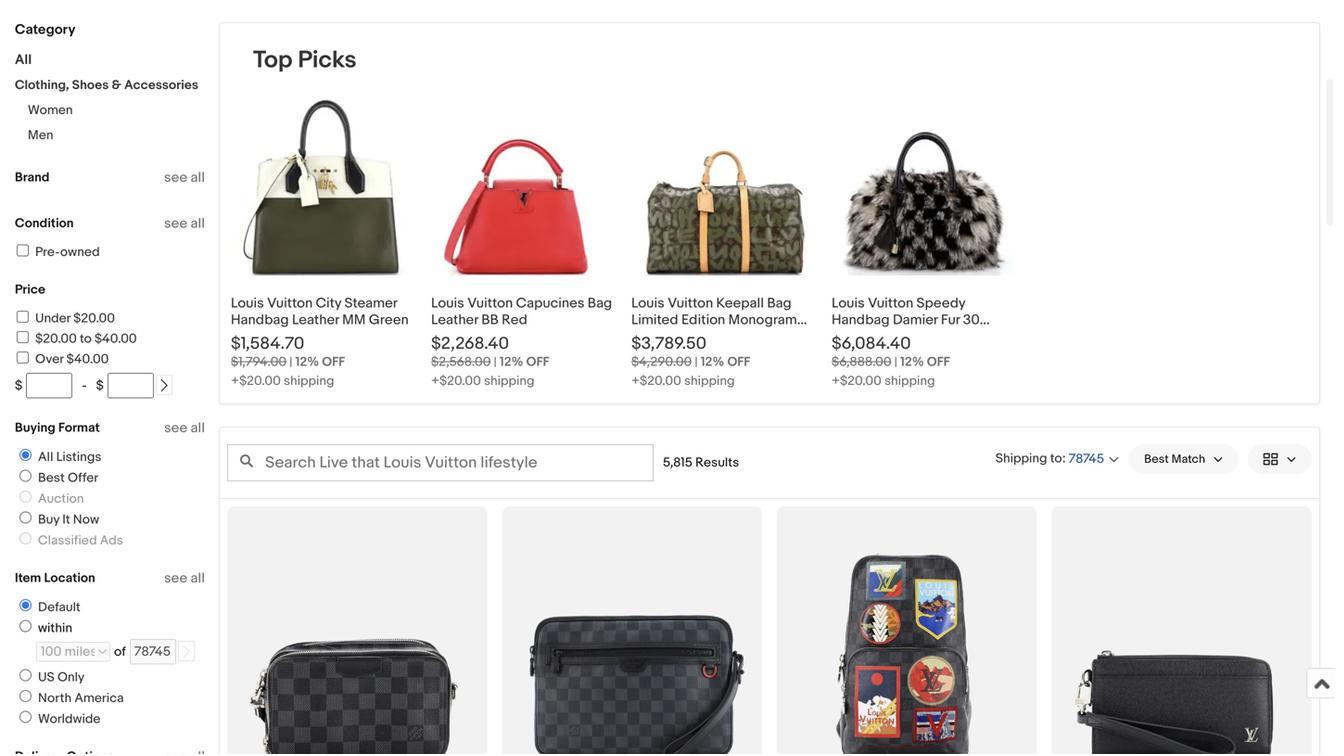 Task type: locate. For each thing, give the bounding box(es) containing it.
Classified Ads radio
[[19, 532, 32, 544]]

|
[[290, 354, 293, 370], [494, 354, 497, 370], [695, 354, 698, 370], [895, 354, 898, 370]]

to down under $20.00
[[80, 331, 92, 347]]

3 see all button from the top
[[164, 420, 205, 436]]

leather inside louis vuitton capucines bag leather bb red $2,268.40 $2,568.00 | 12% off +$20.00 shipping
[[431, 312, 479, 328]]

$4,290.00
[[632, 354, 692, 370]]

shipping inside louis vuitton capucines bag leather bb red $2,268.40 $2,568.00 | 12% off +$20.00 shipping
[[484, 373, 535, 389]]

bag inside the louis vuitton keepall bag limited edition monogram graffiti 50
[[767, 295, 792, 312]]

louis vuitton capucines bag leather bb red image
[[431, 90, 617, 275]]

all
[[15, 51, 32, 68], [38, 449, 53, 465]]

1 horizontal spatial bag
[[767, 295, 792, 312]]

off down red
[[527, 354, 550, 370]]

3 | from the left
[[695, 354, 698, 370]]

vuitton inside the louis vuitton keepall bag limited edition monogram graffiti 50
[[668, 295, 713, 312]]

1 see all from the top
[[164, 169, 205, 186]]

louis inside louis vuitton capucines bag leather bb red $2,268.40 $2,568.00 | 12% off +$20.00 shipping
[[431, 295, 464, 312]]

louis vuitton city steamer handbag leather mm green $1,584.70 $1,794.00 | 12% off +$20.00 shipping
[[231, 295, 409, 389]]

louis up 'brown,'
[[832, 295, 865, 312]]

2 louis from the left
[[431, 295, 464, 312]]

$20.00 to $40.00 checkbox
[[17, 331, 29, 343]]

12% inside $6,084.40 $6,888.00 | 12% off +$20.00 shipping
[[901, 354, 924, 370]]

1 leather from the left
[[292, 312, 339, 328]]

red
[[502, 312, 528, 328]]

louis up the '$1,584.70'
[[231, 295, 264, 312]]

see all button for item location
[[164, 570, 205, 587]]

louis for print
[[832, 295, 865, 312]]

Worldwide radio
[[19, 711, 32, 723]]

all
[[191, 169, 205, 186], [191, 215, 205, 232], [191, 420, 205, 436], [191, 570, 205, 587]]

bag right capucines
[[588, 295, 612, 312]]

$ down over $40.00 checkbox
[[15, 378, 22, 394]]

louis inside louis vuitton city steamer handbag leather mm green $1,584.70 $1,794.00 | 12% off +$20.00 shipping
[[231, 295, 264, 312]]

0 horizontal spatial $
[[15, 378, 22, 394]]

item location
[[15, 570, 95, 586]]

3 louis from the left
[[632, 295, 665, 312]]

0 horizontal spatial best
[[38, 470, 65, 486]]

1 vertical spatial best
[[38, 470, 65, 486]]

louis left bb
[[431, 295, 464, 312]]

louis for $2,568.00
[[431, 295, 464, 312]]

2 all from the top
[[191, 215, 205, 232]]

&
[[112, 77, 121, 93]]

4 see all button from the top
[[164, 570, 205, 587]]

1 all from the top
[[191, 169, 205, 186]]

+$20.00 down $2,568.00 on the left of page
[[431, 373, 481, 389]]

1 vuitton from the left
[[267, 295, 313, 312]]

capucines
[[516, 295, 585, 312]]

4 louis from the left
[[832, 295, 865, 312]]

north america link
[[12, 690, 128, 706]]

All Listings radio
[[19, 449, 32, 461]]

louis inside the louis vuitton keepall bag limited edition monogram graffiti 50
[[632, 295, 665, 312]]

0 horizontal spatial handbag
[[231, 312, 289, 328]]

classified
[[38, 533, 97, 549]]

see all button for buying format
[[164, 420, 205, 436]]

3 all from the top
[[191, 420, 205, 436]]

3 see all from the top
[[164, 420, 205, 436]]

0 horizontal spatial leather
[[292, 312, 339, 328]]

0 vertical spatial to
[[80, 331, 92, 347]]

4 all from the top
[[191, 570, 205, 587]]

$2,268.40
[[431, 333, 509, 354]]

30
[[964, 312, 980, 328]]

see all button
[[164, 169, 205, 186], [164, 215, 205, 232], [164, 420, 205, 436], [164, 570, 205, 587]]

best for best match
[[1145, 452, 1169, 466]]

leather up $2,268.40
[[431, 312, 479, 328]]

3 vuitton from the left
[[668, 295, 713, 312]]

4 off from the left
[[927, 354, 950, 370]]

+$20.00 down "$1,794.00"
[[231, 373, 281, 389]]

louis
[[231, 295, 264, 312], [431, 295, 464, 312], [632, 295, 665, 312], [832, 295, 865, 312]]

all right the 'all listings' radio
[[38, 449, 53, 465]]

$40.00
[[95, 331, 137, 347], [66, 352, 109, 367]]

1 horizontal spatial handbag
[[832, 312, 890, 328]]

handbag
[[231, 312, 289, 328], [832, 312, 890, 328]]

to left 78745
[[1051, 451, 1063, 467]]

all for all clothing, shoes & accessories women men
[[15, 51, 32, 68]]

all up "clothing," at top
[[15, 51, 32, 68]]

1 horizontal spatial all
[[38, 449, 53, 465]]

only
[[57, 670, 85, 685]]

0 vertical spatial all
[[15, 51, 32, 68]]

1 horizontal spatial to
[[1051, 451, 1063, 467]]

1 vertical spatial $40.00
[[66, 352, 109, 367]]

vuitton inside louis vuitton city steamer handbag leather mm green $1,584.70 $1,794.00 | 12% off +$20.00 shipping
[[267, 295, 313, 312]]

1 shipping from the left
[[284, 373, 335, 389]]

Minimum Value text field
[[26, 373, 73, 398]]

1 off from the left
[[322, 354, 345, 370]]

clothing,
[[15, 77, 69, 93]]

4 see all from the top
[[164, 570, 205, 587]]

12% down the '$1,584.70'
[[295, 354, 319, 370]]

3 see from the top
[[164, 420, 188, 436]]

$20.00 up $20.00 to $40.00
[[73, 311, 115, 327]]

louis vuitton avenue sling bag alps patches damier graphite black image
[[777, 506, 1037, 754]]

1 see from the top
[[164, 169, 188, 186]]

match
[[1172, 452, 1206, 466]]

vuitton left "city"
[[267, 295, 313, 312]]

city
[[316, 295, 342, 312]]

shipping to : 78745
[[996, 451, 1105, 467]]

78745
[[1069, 451, 1105, 467]]

under $20.00
[[35, 311, 115, 327]]

1 $ from the left
[[15, 378, 22, 394]]

all inside all listings link
[[38, 449, 53, 465]]

2 $ from the left
[[96, 378, 104, 394]]

$20.00 down under
[[35, 331, 77, 347]]

brand
[[15, 170, 49, 186]]

$40.00 down under $20.00
[[95, 331, 137, 347]]

$3,789.50 $4,290.00 | 12% off +$20.00 shipping
[[632, 333, 751, 389]]

classified ads
[[38, 533, 123, 549]]

all for all listings
[[38, 449, 53, 465]]

shipping inside louis vuitton city steamer handbag leather mm green $1,584.70 $1,794.00 | 12% off +$20.00 shipping
[[284, 373, 335, 389]]

see all
[[164, 169, 205, 186], [164, 215, 205, 232], [164, 420, 205, 436], [164, 570, 205, 587]]

12%
[[295, 354, 319, 370], [500, 354, 524, 370], [701, 354, 725, 370], [901, 354, 924, 370]]

2 handbag from the left
[[832, 312, 890, 328]]

2 see from the top
[[164, 215, 188, 232]]

vuitton for $1,584.70
[[267, 295, 313, 312]]

Enter your search keyword text field
[[227, 444, 654, 481]]

vuitton up print
[[868, 295, 914, 312]]

off down mm
[[322, 354, 345, 370]]

2 see all from the top
[[164, 215, 205, 232]]

buy
[[38, 512, 59, 528]]

1 +$20.00 from the left
[[231, 373, 281, 389]]

1 | from the left
[[290, 354, 293, 370]]

shipping down "$1,794.00"
[[284, 373, 335, 389]]

$1,794.00 text field
[[231, 354, 287, 370]]

all for condition
[[191, 215, 205, 232]]

1 12% from the left
[[295, 354, 319, 370]]

Best Offer radio
[[19, 470, 32, 482]]

vuitton inside 'louis vuitton speedy handbag damier fur 30 brown, print'
[[868, 295, 914, 312]]

2 12% from the left
[[500, 354, 524, 370]]

0 horizontal spatial to
[[80, 331, 92, 347]]

12% inside louis vuitton capucines bag leather bb red $2,268.40 $2,568.00 | 12% off +$20.00 shipping
[[500, 354, 524, 370]]

4 12% from the left
[[901, 354, 924, 370]]

shipping inside the $3,789.50 $4,290.00 | 12% off +$20.00 shipping
[[684, 373, 735, 389]]

| down $2,268.40
[[494, 354, 497, 370]]

4 +$20.00 from the left
[[832, 373, 882, 389]]

louis up graffiti
[[632, 295, 665, 312]]

shipping down 50 at the right of page
[[684, 373, 735, 389]]

off down fur
[[927, 354, 950, 370]]

+$20.00 down "$4,290.00" text box
[[632, 373, 682, 389]]

+$20.00 inside $6,084.40 $6,888.00 | 12% off +$20.00 shipping
[[832, 373, 882, 389]]

| inside louis vuitton city steamer handbag leather mm green $1,584.70 $1,794.00 | 12% off +$20.00 shipping
[[290, 354, 293, 370]]

shipping down print
[[885, 373, 936, 389]]

5,815
[[663, 455, 693, 471]]

it
[[62, 512, 70, 528]]

2 +$20.00 from the left
[[431, 373, 481, 389]]

shipping down $2,568.00 text field
[[484, 373, 535, 389]]

best for best offer
[[38, 470, 65, 486]]

bag right keepall
[[767, 295, 792, 312]]

best inside "dropdown button"
[[1145, 452, 1169, 466]]

2 | from the left
[[494, 354, 497, 370]]

bag inside louis vuitton capucines bag leather bb red $2,268.40 $2,568.00 | 12% off +$20.00 shipping
[[588, 295, 612, 312]]

1 horizontal spatial $
[[96, 378, 104, 394]]

view: gallery view image
[[1263, 449, 1298, 469]]

leather left mm
[[292, 312, 339, 328]]

off down monogram
[[728, 354, 751, 370]]

0 horizontal spatial all
[[15, 51, 32, 68]]

| down print
[[895, 354, 898, 370]]

handbag up the '$1,584.70'
[[231, 312, 289, 328]]

america
[[75, 691, 124, 706]]

best up auction link
[[38, 470, 65, 486]]

12% down the louis vuitton keepall bag limited edition monogram graffiti 50
[[701, 354, 725, 370]]

| inside louis vuitton capucines bag leather bb red $2,268.40 $2,568.00 | 12% off +$20.00 shipping
[[494, 354, 497, 370]]

1 horizontal spatial best
[[1145, 452, 1169, 466]]

vuitton for 50
[[668, 295, 713, 312]]

best left the match
[[1145, 452, 1169, 466]]

louis vuitton zippy dragonne wallet taiga leather black image
[[1052, 506, 1313, 754]]

$ right the "-"
[[96, 378, 104, 394]]

$ for minimum value text box
[[15, 378, 22, 394]]

0 horizontal spatial bag
[[588, 295, 612, 312]]

under $20.00 link
[[14, 311, 115, 327]]

graffiti
[[632, 328, 676, 345]]

12% down print
[[901, 354, 924, 370]]

vuitton up $2,268.40
[[468, 295, 513, 312]]

over $40.00
[[35, 352, 109, 367]]

4 see from the top
[[164, 570, 188, 587]]

2 bag from the left
[[767, 295, 792, 312]]

2 leather from the left
[[431, 312, 479, 328]]

off inside the $3,789.50 $4,290.00 | 12% off +$20.00 shipping
[[728, 354, 751, 370]]

Under $20.00 checkbox
[[17, 311, 29, 323]]

4 | from the left
[[895, 354, 898, 370]]

vuitton inside louis vuitton capucines bag leather bb red $2,268.40 $2,568.00 | 12% off +$20.00 shipping
[[468, 295, 513, 312]]

submit price range image
[[158, 379, 170, 392]]

over $40.00 link
[[14, 352, 109, 367]]

4 vuitton from the left
[[868, 295, 914, 312]]

4 shipping from the left
[[885, 373, 936, 389]]

offer
[[68, 470, 98, 486]]

3 off from the left
[[728, 354, 751, 370]]

1 louis from the left
[[231, 295, 264, 312]]

1 vertical spatial all
[[38, 449, 53, 465]]

0 vertical spatial best
[[1145, 452, 1169, 466]]

+$20.00
[[231, 373, 281, 389], [431, 373, 481, 389], [632, 373, 682, 389], [832, 373, 882, 389]]

1 bag from the left
[[588, 295, 612, 312]]

to inside the shipping to : 78745
[[1051, 451, 1063, 467]]

pre-owned
[[35, 244, 100, 260]]

all listings link
[[12, 449, 105, 465]]

1 horizontal spatial leather
[[431, 312, 479, 328]]

2 see all button from the top
[[164, 215, 205, 232]]

go image
[[180, 645, 193, 658]]

1 vertical spatial to
[[1051, 451, 1063, 467]]

limited
[[632, 312, 679, 328]]

price
[[15, 282, 45, 298]]

handbag inside 'louis vuitton speedy handbag damier fur 30 brown, print'
[[832, 312, 890, 328]]

| down 50 at the right of page
[[695, 354, 698, 370]]

| down the '$1,584.70'
[[290, 354, 293, 370]]

3 shipping from the left
[[684, 373, 735, 389]]

top
[[253, 46, 293, 75]]

leather
[[292, 312, 339, 328], [431, 312, 479, 328]]

3 12% from the left
[[701, 354, 725, 370]]

vuitton up 50 at the right of page
[[668, 295, 713, 312]]

all inside all clothing, shoes & accessories women men
[[15, 51, 32, 68]]

12% down red
[[500, 354, 524, 370]]

2 off from the left
[[527, 354, 550, 370]]

off inside louis vuitton city steamer handbag leather mm green $1,584.70 $1,794.00 | 12% off +$20.00 shipping
[[322, 354, 345, 370]]

handbag up the $6,084.40
[[832, 312, 890, 328]]

worldwide
[[38, 711, 101, 727]]

bag
[[588, 295, 612, 312], [767, 295, 792, 312]]

3 +$20.00 from the left
[[632, 373, 682, 389]]

2 shipping from the left
[[484, 373, 535, 389]]

1 see all button from the top
[[164, 169, 205, 186]]

| inside the $3,789.50 $4,290.00 | 12% off +$20.00 shipping
[[695, 354, 698, 370]]

of
[[114, 644, 126, 660]]

$40.00 down $20.00 to $40.00
[[66, 352, 109, 367]]

bb
[[482, 312, 499, 328]]

1 handbag from the left
[[231, 312, 289, 328]]

off
[[322, 354, 345, 370], [527, 354, 550, 370], [728, 354, 751, 370], [927, 354, 950, 370]]

see all for item location
[[164, 570, 205, 587]]

see
[[164, 169, 188, 186], [164, 215, 188, 232], [164, 420, 188, 436], [164, 570, 188, 587]]

louis vuitton city steamer handbag leather mm green image
[[231, 90, 416, 275]]

+$20.00 inside louis vuitton city steamer handbag leather mm green $1,584.70 $1,794.00 | 12% off +$20.00 shipping
[[231, 373, 281, 389]]

+$20.00 down $6,888.00 text box
[[832, 373, 882, 389]]

results
[[696, 455, 739, 471]]

louis inside 'louis vuitton speedy handbag damier fur 30 brown, print'
[[832, 295, 865, 312]]

2 vuitton from the left
[[468, 295, 513, 312]]



Task type: vqa. For each thing, say whether or not it's contained in the screenshot.
CELEBRATIONS
no



Task type: describe. For each thing, give the bounding box(es) containing it.
item
[[15, 570, 41, 586]]

$6,084.40 $6,888.00 | 12% off +$20.00 shipping
[[832, 333, 950, 389]]

buy it now link
[[12, 512, 103, 528]]

buying
[[15, 420, 55, 436]]

louis for 50
[[632, 295, 665, 312]]

mm
[[342, 312, 366, 328]]

steamer
[[345, 295, 397, 312]]

see for brand
[[164, 169, 188, 186]]

0 vertical spatial $40.00
[[95, 331, 137, 347]]

all for brand
[[191, 169, 205, 186]]

picks
[[298, 46, 357, 75]]

damier
[[893, 312, 938, 328]]

louis vuitton speedy handbag damier fur 30 brown, print
[[832, 295, 980, 345]]

vuitton for print
[[868, 295, 914, 312]]

top picks
[[253, 46, 357, 75]]

Default radio
[[19, 599, 32, 611]]

over
[[35, 352, 64, 367]]

louis vuitton utility supple clutch damier graphite black image
[[502, 506, 762, 754]]

shipping inside $6,084.40 $6,888.00 | 12% off +$20.00 shipping
[[885, 373, 936, 389]]

North America radio
[[19, 690, 32, 702]]

$ for "maximum value" text box
[[96, 378, 104, 394]]

women link
[[28, 102, 73, 118]]

| inside $6,084.40 $6,888.00 | 12% off +$20.00 shipping
[[895, 354, 898, 370]]

see for item location
[[164, 570, 188, 587]]

leather inside louis vuitton city steamer handbag leather mm green $1,584.70 $1,794.00 | 12% off +$20.00 shipping
[[292, 312, 339, 328]]

worldwide link
[[12, 711, 104, 727]]

pre-
[[35, 244, 60, 260]]

accessories
[[124, 77, 198, 93]]

fur
[[941, 312, 960, 328]]

to for :
[[1051, 451, 1063, 467]]

now
[[73, 512, 99, 528]]

keepall
[[717, 295, 764, 312]]

78745 text field
[[130, 639, 176, 665]]

monogram
[[729, 312, 798, 328]]

best match
[[1145, 452, 1206, 466]]

shoes
[[72, 77, 109, 93]]

+$20.00 inside louis vuitton capucines bag leather bb red $2,268.40 $2,568.00 | 12% off +$20.00 shipping
[[431, 373, 481, 389]]

$4,290.00 text field
[[632, 354, 692, 370]]

0 vertical spatial $20.00
[[73, 311, 115, 327]]

$6,888.00
[[832, 354, 892, 370]]

print
[[878, 328, 907, 345]]

$6,888.00 text field
[[832, 354, 892, 370]]

louis vuitton keepall bag limited edition monogram graffiti 50 image
[[632, 90, 817, 275]]

louis for $1,584.70
[[231, 295, 264, 312]]

green
[[369, 312, 409, 328]]

Buy It Now radio
[[19, 512, 32, 524]]

all for item location
[[191, 570, 205, 587]]

off inside louis vuitton capucines bag leather bb red $2,268.40 $2,568.00 | 12% off +$20.00 shipping
[[527, 354, 550, 370]]

ads
[[100, 533, 123, 549]]

all for buying format
[[191, 420, 205, 436]]

category
[[15, 21, 75, 38]]

classified ads link
[[12, 532, 127, 549]]

buying format
[[15, 420, 100, 436]]

louis vuitton alpha wearable wallet damier graphite black image
[[227, 506, 487, 754]]

us
[[38, 670, 55, 685]]

50
[[679, 328, 696, 345]]

$2,568.00
[[431, 354, 491, 370]]

$2,568.00 text field
[[431, 354, 491, 370]]

US Only radio
[[19, 669, 32, 681]]

$1,584.70
[[231, 333, 304, 354]]

bag for graffiti
[[767, 295, 792, 312]]

best match button
[[1130, 444, 1239, 474]]

condition
[[15, 216, 74, 231]]

under
[[35, 311, 70, 327]]

us only link
[[12, 669, 88, 685]]

see for condition
[[164, 215, 188, 232]]

-
[[82, 378, 87, 394]]

edition
[[682, 312, 726, 328]]

men link
[[28, 128, 53, 143]]

auction
[[38, 491, 84, 507]]

default
[[38, 600, 80, 615]]

men
[[28, 128, 53, 143]]

louis vuitton speedy handbag damier fur 30 brown, print image
[[832, 90, 1018, 275]]

vuitton for $2,568.00
[[468, 295, 513, 312]]

owned
[[60, 244, 100, 260]]

women
[[28, 102, 73, 118]]

us only
[[38, 670, 85, 685]]

within radio
[[19, 620, 32, 632]]

off inside $6,084.40 $6,888.00 | 12% off +$20.00 shipping
[[927, 354, 950, 370]]

5,815 results
[[663, 455, 739, 471]]

handbag inside louis vuitton city steamer handbag leather mm green $1,584.70 $1,794.00 | 12% off +$20.00 shipping
[[231, 312, 289, 328]]

Over $40.00 checkbox
[[17, 352, 29, 364]]

$6,084.40
[[832, 333, 911, 354]]

see all button for brand
[[164, 169, 205, 186]]

brown,
[[832, 328, 875, 345]]

auction link
[[12, 491, 88, 507]]

Maximum Value text field
[[107, 373, 154, 398]]

pre-owned link
[[14, 244, 100, 260]]

best offer link
[[12, 470, 102, 486]]

Auction radio
[[19, 491, 32, 503]]

1 vertical spatial $20.00
[[35, 331, 77, 347]]

louis vuitton keepall bag limited edition monogram graffiti 50
[[632, 295, 798, 345]]

$1,794.00
[[231, 354, 287, 370]]

buy it now
[[38, 512, 99, 528]]

see all button for condition
[[164, 215, 205, 232]]

speedy
[[917, 295, 966, 312]]

all clothing, shoes & accessories women men
[[15, 51, 198, 143]]

location
[[44, 570, 95, 586]]

north america
[[38, 691, 124, 706]]

within
[[38, 621, 72, 636]]

to for $40.00
[[80, 331, 92, 347]]

see all for buying format
[[164, 420, 205, 436]]

12% inside the $3,789.50 $4,290.00 | 12% off +$20.00 shipping
[[701, 354, 725, 370]]

see all for condition
[[164, 215, 205, 232]]

north
[[38, 691, 72, 706]]

shipping
[[996, 451, 1048, 467]]

12% inside louis vuitton city steamer handbag leather mm green $1,584.70 $1,794.00 | 12% off +$20.00 shipping
[[295, 354, 319, 370]]

$3,789.50
[[632, 333, 707, 354]]

all listings
[[38, 449, 102, 465]]

see for buying format
[[164, 420, 188, 436]]

+$20.00 inside the $3,789.50 $4,290.00 | 12% off +$20.00 shipping
[[632, 373, 682, 389]]

format
[[58, 420, 100, 436]]

louis vuitton capucines bag leather bb red $2,268.40 $2,568.00 | 12% off +$20.00 shipping
[[431, 295, 612, 389]]

$20.00 to $40.00
[[35, 331, 137, 347]]

:
[[1063, 451, 1066, 467]]

best offer
[[38, 470, 98, 486]]

bag for $2,268.40
[[588, 295, 612, 312]]

listings
[[56, 449, 102, 465]]

all link
[[15, 51, 32, 68]]

Pre-owned checkbox
[[17, 244, 29, 256]]

default link
[[12, 599, 84, 615]]

see all for brand
[[164, 169, 205, 186]]



